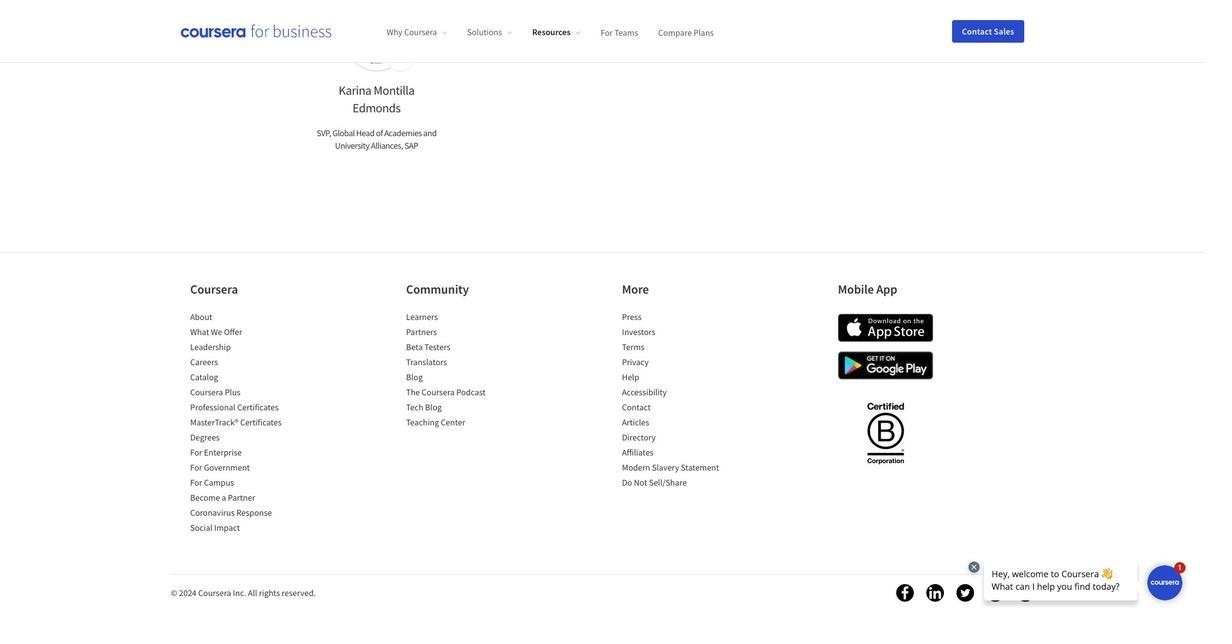 Task type: vqa. For each thing, say whether or not it's contained in the screenshot.
Help
yes



Task type: locate. For each thing, give the bounding box(es) containing it.
contact up articles
[[622, 402, 651, 413]]

all
[[248, 588, 257, 599]]

2024
[[179, 588, 197, 599]]

terms link
[[622, 342, 645, 353]]

for up for campus link
[[190, 462, 202, 474]]

a
[[222, 492, 226, 504]]

1 horizontal spatial blog
[[425, 402, 442, 413]]

certificates
[[237, 402, 279, 413], [240, 417, 282, 428]]

why coursera
[[387, 27, 437, 38]]

beta testers link
[[406, 342, 451, 353]]

list
[[190, 311, 297, 537], [406, 311, 513, 432], [622, 311, 729, 492]]

accessibility link
[[622, 387, 667, 398]]

for government link
[[190, 462, 250, 474]]

terms
[[622, 342, 645, 353]]

for up the become
[[190, 477, 202, 489]]

solutions
[[468, 27, 502, 38]]

edmonds
[[353, 100, 401, 116]]

certificates up mastertrack® certificates link
[[237, 402, 279, 413]]

for down the degrees
[[190, 447, 202, 459]]

center
[[441, 417, 466, 428]]

contact left the sales
[[963, 25, 993, 37]]

0 vertical spatial contact
[[963, 25, 993, 37]]

learners partners beta testers translators blog the coursera podcast tech blog teaching center
[[406, 312, 486, 428]]

tech
[[406, 402, 424, 413]]

help link
[[622, 372, 640, 383]]

coursera inside about what we offer leadership careers catalog coursera plus professional certificates mastertrack® certificates degrees for enterprise for government for campus become a partner coronavirus response social impact
[[190, 387, 223, 398]]

why
[[387, 27, 403, 38]]

blog up teaching center link
[[425, 402, 442, 413]]

head
[[356, 128, 375, 139]]

coursera down catalog
[[190, 387, 223, 398]]

investors
[[622, 327, 656, 338]]

translators link
[[406, 357, 447, 368]]

3 list from the left
[[622, 311, 729, 492]]

list for community
[[406, 311, 513, 432]]

certificates down professional certificates link
[[240, 417, 282, 428]]

inc.
[[233, 588, 246, 599]]

global
[[333, 128, 355, 139]]

leadership
[[190, 342, 231, 353]]

statement
[[681, 462, 720, 474]]

1 list from the left
[[190, 311, 297, 537]]

beta
[[406, 342, 423, 353]]

0 horizontal spatial list
[[190, 311, 297, 537]]

blog
[[406, 372, 423, 383], [425, 402, 442, 413]]

slavery
[[652, 462, 680, 474]]

list containing learners
[[406, 311, 513, 432]]

testers
[[425, 342, 451, 353]]

contact inside press investors terms privacy help accessibility contact articles directory affiliates modern slavery statement do not sell/share
[[622, 402, 651, 413]]

not
[[634, 477, 648, 489]]

coronavirus
[[190, 508, 235, 519]]

coursera
[[404, 27, 437, 38], [190, 281, 238, 297], [190, 387, 223, 398], [422, 387, 455, 398], [198, 588, 231, 599]]

campus
[[204, 477, 234, 489]]

privacy
[[622, 357, 649, 368]]

become
[[190, 492, 220, 504]]

1 vertical spatial blog
[[425, 402, 442, 413]]

catalog link
[[190, 372, 218, 383]]

about
[[190, 312, 212, 323]]

catalog
[[190, 372, 218, 383]]

1 horizontal spatial list
[[406, 311, 513, 432]]

list containing about
[[190, 311, 297, 537]]

©
[[171, 588, 177, 599]]

coursera up tech blog link
[[422, 387, 455, 398]]

2 list from the left
[[406, 311, 513, 432]]

list for coursera
[[190, 311, 297, 537]]

list containing press
[[622, 311, 729, 492]]

coronavirus response link
[[190, 508, 272, 519]]

degrees link
[[190, 432, 220, 443]]

2 horizontal spatial list
[[622, 311, 729, 492]]

1 vertical spatial contact
[[622, 402, 651, 413]]

blog up the
[[406, 372, 423, 383]]

the
[[406, 387, 420, 398]]

learners
[[406, 312, 438, 323]]

get it on google play image
[[839, 352, 934, 380]]

learners link
[[406, 312, 438, 323]]

mastertrack® certificates link
[[190, 417, 282, 428]]

affiliates
[[622, 447, 654, 459]]

contact
[[963, 25, 993, 37], [622, 402, 651, 413]]

1 horizontal spatial contact
[[963, 25, 993, 37]]

for enterprise link
[[190, 447, 242, 459]]

0 horizontal spatial contact
[[622, 402, 651, 413]]

coursera youtube image
[[987, 585, 1005, 602]]

university
[[335, 140, 370, 151]]

0 horizontal spatial blog
[[406, 372, 423, 383]]

contact inside button
[[963, 25, 993, 37]]

degrees
[[190, 432, 220, 443]]

for campus link
[[190, 477, 234, 489]]

professional certificates link
[[190, 402, 279, 413]]

for teams
[[601, 27, 639, 38]]

plus
[[225, 387, 241, 398]]

offer
[[224, 327, 242, 338]]

svp,
[[317, 128, 331, 139]]

affiliates link
[[622, 447, 654, 459]]

partners
[[406, 327, 437, 338]]

compare plans
[[659, 27, 714, 38]]

we
[[211, 327, 222, 338]]

coursera right why
[[404, 27, 437, 38]]

social
[[190, 523, 213, 534]]

the coursera podcast link
[[406, 387, 486, 398]]

tech blog link
[[406, 402, 442, 413]]

teaching
[[406, 417, 439, 428]]

podcast
[[457, 387, 486, 398]]

coursera instagram image
[[1018, 585, 1035, 602]]



Task type: describe. For each thing, give the bounding box(es) containing it.
1 vertical spatial certificates
[[240, 417, 282, 428]]

articles link
[[622, 417, 650, 428]]

plans
[[694, 27, 714, 38]]

translators
[[406, 357, 447, 368]]

do
[[622, 477, 633, 489]]

what
[[190, 327, 209, 338]]

press investors terms privacy help accessibility contact articles directory affiliates modern slavery statement do not sell/share
[[622, 312, 720, 489]]

montilla
[[374, 82, 415, 98]]

accessibility
[[622, 387, 667, 398]]

list for more
[[622, 311, 729, 492]]

karina
[[339, 82, 372, 98]]

enterprise
[[204, 447, 242, 459]]

careers
[[190, 357, 218, 368]]

what we offer link
[[190, 327, 242, 338]]

logo of certified b corporation image
[[860, 396, 912, 471]]

for left teams
[[601, 27, 613, 38]]

app
[[877, 281, 898, 297]]

impact
[[214, 523, 240, 534]]

solutions link
[[468, 27, 512, 38]]

press
[[622, 312, 642, 323]]

coursera linkedin image
[[927, 585, 945, 602]]

coursera facebook image
[[897, 585, 915, 602]]

0 vertical spatial certificates
[[237, 402, 279, 413]]

partner
[[228, 492, 255, 504]]

directory
[[622, 432, 656, 443]]

privacy link
[[622, 357, 649, 368]]

coursera for business image
[[181, 25, 332, 37]]

coursera left inc.
[[198, 588, 231, 599]]

mobile
[[839, 281, 875, 297]]

about link
[[190, 312, 212, 323]]

resources link
[[533, 27, 581, 38]]

directory link
[[622, 432, 656, 443]]

press link
[[622, 312, 642, 323]]

karina montilla edmonds
[[339, 82, 415, 116]]

download on the app store image
[[839, 314, 934, 342]]

do not sell/share link
[[622, 477, 687, 489]]

for teams link
[[601, 27, 639, 38]]

mastertrack®
[[190, 417, 239, 428]]

community
[[406, 281, 469, 297]]

coursera up about link
[[190, 281, 238, 297]]

mobile app
[[839, 281, 898, 297]]

teams
[[615, 27, 639, 38]]

resources
[[533, 27, 571, 38]]

academies
[[385, 128, 422, 139]]

reserved.
[[282, 588, 316, 599]]

© 2024 coursera inc. all rights reserved.
[[171, 588, 316, 599]]

and
[[423, 128, 437, 139]]

modern slavery statement link
[[622, 462, 720, 474]]

svp, global head of academies and university alliances, sap
[[317, 128, 437, 151]]

about what we offer leadership careers catalog coursera plus professional certificates mastertrack® certificates degrees for enterprise for government for campus become a partner coronavirus response social impact
[[190, 312, 282, 534]]

contact sales button
[[953, 20, 1025, 42]]

professional
[[190, 402, 236, 413]]

sell/share
[[649, 477, 687, 489]]

blog link
[[406, 372, 423, 383]]

coursera inside learners partners beta testers translators blog the coursera podcast tech blog teaching center
[[422, 387, 455, 398]]

articles
[[622, 417, 650, 428]]

why coursera link
[[387, 27, 447, 38]]

careers link
[[190, 357, 218, 368]]

leadership link
[[190, 342, 231, 353]]

sales
[[995, 25, 1015, 37]]

contact sales
[[963, 25, 1015, 37]]

alliances,
[[371, 140, 403, 151]]

sap
[[405, 140, 418, 151]]

compare
[[659, 27, 692, 38]]

teaching center link
[[406, 417, 466, 428]]

coursera twitter image
[[957, 585, 975, 602]]

of
[[376, 128, 383, 139]]

help
[[622, 372, 640, 383]]

response
[[237, 508, 272, 519]]

partners link
[[406, 327, 437, 338]]

compare plans link
[[659, 27, 714, 38]]

investors link
[[622, 327, 656, 338]]

coursera plus link
[[190, 387, 241, 398]]

become a partner link
[[190, 492, 255, 504]]

0 vertical spatial blog
[[406, 372, 423, 383]]

social impact link
[[190, 523, 240, 534]]



